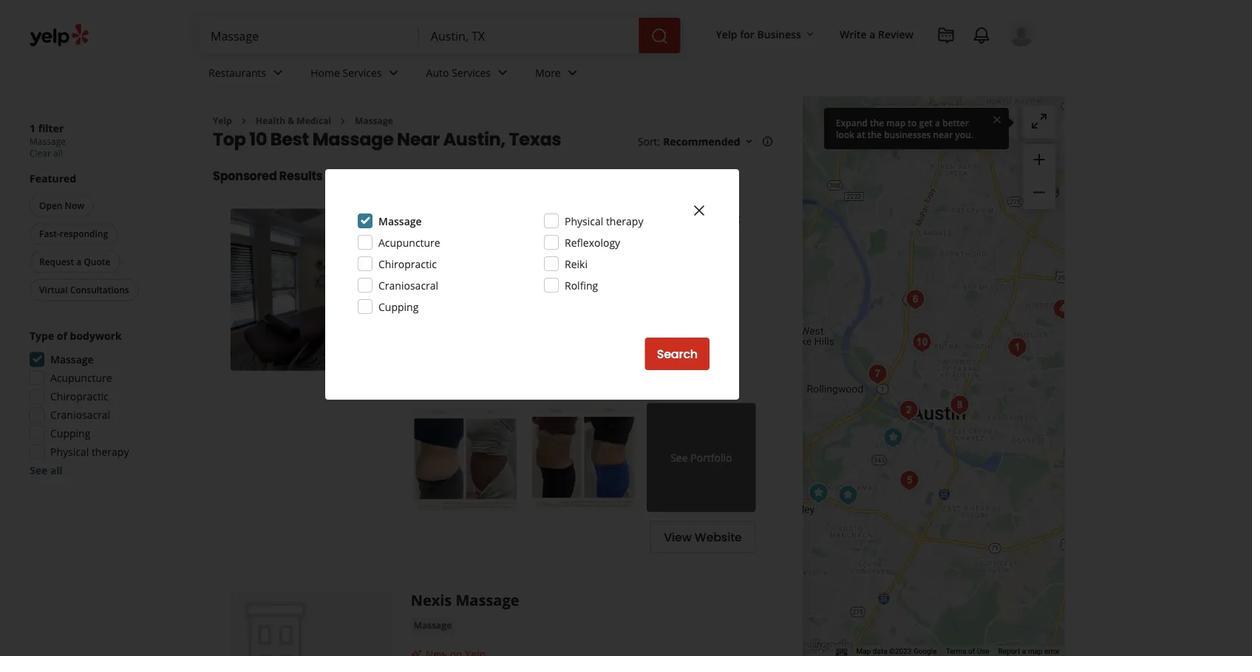 Task type: locate. For each thing, give the bounding box(es) containing it.
massage?
[[632, 345, 679, 359]]

chiropractic inside search "dialog"
[[379, 257, 437, 271]]

viva day spa + med spa | lamar image
[[894, 396, 924, 426]]

nexis
[[411, 590, 452, 610]]

google
[[914, 647, 937, 656]]

map region
[[769, 0, 1147, 657]]

prenatal/perinatal care
[[575, 257, 680, 269]]

24 chevron down v2 image
[[269, 64, 287, 82], [385, 64, 403, 82], [494, 64, 512, 82]]

open inside button
[[39, 200, 62, 212]]

chiropractic
[[549, 209, 640, 229], [379, 257, 437, 271], [50, 390, 109, 404]]

the now massage south lamar image
[[879, 423, 908, 453]]

acupuncture down type of bodywork
[[50, 371, 112, 385]]

see inside group
[[30, 464, 48, 478]]

16 chevron right v2 image right medical
[[337, 115, 349, 127]]

services right auto
[[452, 66, 491, 80]]

0 horizontal spatial see
[[30, 464, 48, 478]]

1 horizontal spatial yelp
[[716, 27, 738, 41]]

and up 5 star rating image
[[458, 209, 486, 229]]

health
[[256, 115, 286, 127]]

our
[[681, 345, 700, 359]]

see for see portfolio
[[671, 451, 688, 465]]

fast-
[[39, 228, 60, 240]]

for inside "looking for a prenatal or labor induction massage? our office offers a specialized prenatal massage table where our pregnant mamas can comfortably lie on their stomach during the…"
[[471, 345, 485, 359]]

1 vertical spatial search
[[657, 346, 698, 363]]

cupping down next icon
[[379, 300, 419, 314]]

write a review link
[[834, 21, 920, 47]]

their
[[575, 375, 598, 389]]

services inside home services link
[[343, 66, 382, 80]]

map for error
[[1028, 647, 1043, 656]]

a right offers
[[458, 360, 464, 374]]

view website
[[664, 529, 742, 546]]

1 horizontal spatial open
[[411, 302, 439, 316]]

office
[[703, 345, 729, 359]]

acupuncture down bump
[[379, 236, 440, 250]]

expand map image
[[1031, 112, 1049, 130]]

see all
[[30, 464, 63, 478]]

0 horizontal spatial map
[[887, 116, 906, 129]]

0 vertical spatial search
[[904, 115, 936, 129]]

physical therapy up reflexology
[[565, 214, 644, 228]]

health & medical
[[256, 115, 331, 127]]

massage up 5 star rating image
[[379, 214, 422, 228]]

and
[[458, 209, 486, 229], [644, 209, 672, 229]]

map right as
[[952, 115, 974, 129]]

0 vertical spatial therapy
[[606, 214, 644, 228]]

1 horizontal spatial 24 chevron down v2 image
[[385, 64, 403, 82]]

2 and from the left
[[644, 209, 672, 229]]

prenatal/perinatal care button
[[572, 256, 683, 271]]

24 chevron down v2 image inside restaurants link
[[269, 64, 287, 82]]

for for "looking
[[471, 345, 485, 359]]

1 vertical spatial open
[[411, 302, 439, 316]]

24 chevron down v2 image inside home services link
[[385, 64, 403, 82]]

for
[[740, 27, 755, 41], [471, 345, 485, 359]]

terms
[[946, 647, 967, 656]]

on
[[560, 375, 573, 389]]

0 horizontal spatial for
[[471, 345, 485, 359]]

cupping inside search "dialog"
[[379, 300, 419, 314]]

notifications image
[[973, 27, 991, 44]]

quote
[[84, 256, 110, 268]]

1 vertical spatial acupuncture
[[50, 371, 112, 385]]

see for see all
[[30, 464, 48, 478]]

search as map moves
[[904, 115, 1009, 129]]

0 horizontal spatial and
[[458, 209, 486, 229]]

0 horizontal spatial of
[[57, 329, 67, 343]]

map inside expand the map to get a better look at the businesses near you.
[[887, 116, 906, 129]]

see inside "link"
[[671, 451, 688, 465]]

a left quote
[[76, 256, 82, 268]]

1 horizontal spatial 16 chevron right v2 image
[[337, 115, 349, 127]]

the…"
[[679, 375, 707, 389]]

0 vertical spatial yelp
[[716, 27, 738, 41]]

map for moves
[[952, 115, 974, 129]]

of
[[57, 329, 67, 343], [969, 647, 975, 656]]

physical
[[565, 214, 604, 228], [50, 445, 89, 459]]

24 chevron down v2 image right 'restaurants'
[[269, 64, 287, 82]]

therapy
[[454, 257, 491, 269]]

offers
[[427, 360, 455, 374]]

0 horizontal spatial chiropractic
[[50, 390, 109, 404]]

close image
[[992, 113, 1003, 126]]

rolfing
[[565, 278, 598, 292]]

massage therapy button
[[411, 256, 494, 271]]

24 chevron down v2 image
[[564, 64, 582, 82]]

3 24 chevron down v2 image from the left
[[494, 64, 512, 82]]

all
[[53, 147, 63, 159], [50, 464, 63, 478]]

24 verified filled v2 image
[[411, 277, 429, 294]]

1 horizontal spatial search
[[904, 115, 936, 129]]

medical
[[297, 115, 331, 127]]

sort:
[[638, 135, 661, 149]]

16 chevron right v2 image for massage
[[337, 115, 349, 127]]

auto services link
[[414, 53, 524, 96]]

1 services from the left
[[343, 66, 382, 80]]

chiropractic up 24 verified filled v2 image
[[379, 257, 437, 271]]

search dialog
[[0, 0, 1253, 657]]

massage link down nexis
[[411, 619, 455, 633]]

2 vertical spatial chiropractic
[[50, 390, 109, 404]]

featured group
[[27, 171, 183, 304]]

24 chevron down v2 image inside auto services link
[[494, 64, 512, 82]]

0 horizontal spatial craniosacral
[[50, 408, 110, 422]]

services inside auto services link
[[452, 66, 491, 80]]

restaurants link
[[197, 53, 299, 96]]

0 vertical spatial open
[[39, 200, 62, 212]]

of left use
[[969, 647, 975, 656]]

0 horizontal spatial open
[[39, 200, 62, 212]]

dimensions massage therapy image
[[804, 479, 834, 508]]

bump and beyond chiropractic and wellness image
[[231, 209, 393, 371]]

2 24 chevron down v2 image from the left
[[385, 64, 403, 82]]

1 vertical spatial yelp
[[213, 115, 232, 127]]

0 horizontal spatial therapy
[[92, 445, 129, 459]]

1 horizontal spatial for
[[740, 27, 755, 41]]

yelp inside button
[[716, 27, 738, 41]]

24 chevron down v2 image for home services
[[385, 64, 403, 82]]

(1 review) link
[[514, 232, 561, 248]]

1 vertical spatial therapy
[[92, 445, 129, 459]]

home
[[311, 66, 340, 80]]

for left the business
[[740, 27, 755, 41]]

0 horizontal spatial physical
[[50, 445, 89, 459]]

0 vertical spatial cupping
[[379, 300, 419, 314]]

chiropractors
[[502, 257, 563, 269]]

10
[[249, 127, 267, 152]]

yelp left the business
[[716, 27, 738, 41]]

error
[[1045, 647, 1060, 656]]

map for to
[[887, 116, 906, 129]]

yelp
[[716, 27, 738, 41], [213, 115, 232, 127]]

0 vertical spatial all
[[53, 147, 63, 159]]

terms of use
[[946, 647, 990, 656]]

a
[[870, 27, 876, 41], [935, 116, 941, 129], [76, 256, 82, 268], [488, 345, 494, 359], [458, 360, 464, 374], [1022, 647, 1027, 656]]

1 horizontal spatial massage link
[[411, 619, 455, 633]]

2 16 chevron right v2 image from the left
[[337, 115, 349, 127]]

report
[[999, 647, 1021, 656]]

0 vertical spatial group
[[1023, 144, 1056, 209]]

0 horizontal spatial massage link
[[355, 115, 393, 127]]

chiropractic down type of bodywork
[[50, 390, 109, 404]]

for inside button
[[740, 27, 755, 41]]

request a quote
[[39, 256, 110, 268]]

1 vertical spatial for
[[471, 345, 485, 359]]

1 horizontal spatial craniosacral
[[379, 278, 439, 292]]

1 horizontal spatial therapy
[[606, 214, 644, 228]]

0 vertical spatial physical
[[565, 214, 604, 228]]

mantis massage image
[[1003, 333, 1033, 363], [895, 466, 925, 496]]

a inside button
[[76, 256, 82, 268]]

massage link left near
[[355, 115, 393, 127]]

yelp for yelp link
[[213, 115, 232, 127]]

2 services from the left
[[452, 66, 491, 80]]

cupping up see all button
[[50, 427, 91, 441]]

cupping inside group
[[50, 427, 91, 441]]

map
[[857, 647, 871, 656]]

physical therapy inside search "dialog"
[[565, 214, 644, 228]]

open for open now
[[39, 200, 62, 212]]

1 24 chevron down v2 image from the left
[[269, 64, 287, 82]]

of right type
[[57, 329, 67, 343]]

0 horizontal spatial services
[[343, 66, 382, 80]]

open now button
[[30, 195, 94, 217]]

massage therapy
[[414, 257, 491, 269]]

brian n forrest, dc image
[[921, 99, 950, 129]]

0 horizontal spatial 16 chevron right v2 image
[[238, 115, 250, 127]]

for up specialized
[[471, 345, 485, 359]]

virtual
[[39, 284, 68, 296]]

near
[[934, 128, 953, 140]]

0 vertical spatial craniosacral
[[379, 278, 439, 292]]

look
[[836, 128, 855, 140]]

consultations
[[70, 284, 129, 296]]

for for yelp
[[740, 27, 755, 41]]

1 horizontal spatial physical therapy
[[565, 214, 644, 228]]

0 vertical spatial mantis massage image
[[1003, 333, 1033, 363]]

a right the "report"
[[1022, 647, 1027, 656]]

search inside button
[[657, 346, 698, 363]]

projects image
[[938, 27, 955, 44]]

0 horizontal spatial acupuncture
[[50, 371, 112, 385]]

1 horizontal spatial and
[[644, 209, 672, 229]]

1 16 chevron right v2 image from the left
[[238, 115, 250, 127]]

a right get
[[935, 116, 941, 129]]

(1
[[514, 233, 523, 247]]

bump
[[411, 209, 454, 229]]

0 vertical spatial for
[[740, 27, 755, 41]]

services right the home
[[343, 66, 382, 80]]

massage link
[[355, 115, 393, 127], [411, 619, 455, 633]]

1 vertical spatial craniosacral
[[50, 408, 110, 422]]

therapy
[[606, 214, 644, 228], [92, 445, 129, 459]]

open for open
[[411, 302, 439, 316]]

to
[[908, 116, 917, 129]]

therapy inside group
[[92, 445, 129, 459]]

physical therapy up see all button
[[50, 445, 129, 459]]

2 horizontal spatial 24 chevron down v2 image
[[494, 64, 512, 82]]

0 horizontal spatial group
[[25, 329, 183, 478]]

prenatal
[[522, 360, 562, 374]]

massage down type of bodywork
[[50, 353, 94, 367]]

map left error
[[1028, 647, 1043, 656]]

physical up reflexology
[[565, 214, 604, 228]]

slideshow element
[[231, 209, 393, 371]]

type of bodywork
[[30, 329, 122, 343]]

form + function massage image
[[945, 391, 975, 420]]

at
[[857, 128, 866, 140]]

the
[[870, 116, 885, 129], [868, 128, 882, 140]]

craniosacral down massage therapy button
[[379, 278, 439, 292]]

and left close icon
[[644, 209, 672, 229]]

24 chevron down v2 image right auto services on the left of page
[[494, 64, 512, 82]]

better
[[943, 116, 969, 129]]

1 horizontal spatial of
[[969, 647, 975, 656]]

None search field
[[199, 18, 684, 53]]

massage right nexis
[[456, 590, 519, 610]]

1 horizontal spatial map
[[952, 115, 974, 129]]

1 vertical spatial physical
[[50, 445, 89, 459]]

next image
[[369, 281, 387, 299]]

0 horizontal spatial search
[[657, 346, 698, 363]]

physical up see all button
[[50, 445, 89, 459]]

1 vertical spatial chiropractic
[[379, 257, 437, 271]]

1 vertical spatial massage link
[[411, 619, 455, 633]]

0 horizontal spatial cupping
[[50, 427, 91, 441]]

services
[[343, 66, 382, 80], [452, 66, 491, 80]]

1 horizontal spatial services
[[452, 66, 491, 80]]

open left now
[[39, 200, 62, 212]]

map left to
[[887, 116, 906, 129]]

0 vertical spatial physical therapy
[[565, 214, 644, 228]]

16 chevron right v2 image
[[238, 115, 250, 127], [337, 115, 349, 127]]

1 vertical spatial of
[[969, 647, 975, 656]]

group
[[1023, 144, 1056, 209], [25, 329, 183, 478]]

1 vertical spatial cupping
[[50, 427, 91, 441]]

featured
[[30, 172, 76, 186]]

5 star rating image
[[411, 234, 491, 249]]

cupping
[[379, 300, 419, 314], [50, 427, 91, 441]]

1 horizontal spatial physical
[[565, 214, 604, 228]]

mamas
[[427, 375, 463, 389]]

all inside 1 filter massage clear all
[[53, 147, 63, 159]]

chiropractic up reflexology
[[549, 209, 640, 229]]

1 horizontal spatial acupuncture
[[379, 236, 440, 250]]

2 horizontal spatial map
[[1028, 647, 1043, 656]]

1 horizontal spatial see
[[671, 451, 688, 465]]

1 vertical spatial mantis massage image
[[895, 466, 925, 496]]

0 horizontal spatial 24 chevron down v2 image
[[269, 64, 287, 82]]

0 horizontal spatial mantis massage image
[[895, 466, 925, 496]]

massage
[[565, 360, 608, 374]]

viva day spa + med spa | 35th image
[[901, 285, 930, 315]]

0 vertical spatial acupuncture
[[379, 236, 440, 250]]

0 horizontal spatial yelp
[[213, 115, 232, 127]]

physical inside group
[[50, 445, 89, 459]]

1 vertical spatial group
[[25, 329, 183, 478]]

16 chevron right v2 image right yelp link
[[238, 115, 250, 127]]

0 vertical spatial of
[[57, 329, 67, 343]]

1 horizontal spatial cupping
[[379, 300, 419, 314]]

craniosacral inside search "dialog"
[[379, 278, 439, 292]]

1 horizontal spatial chiropractic
[[379, 257, 437, 271]]

therapy inside search "dialog"
[[606, 214, 644, 228]]

yelp left 10
[[213, 115, 232, 127]]

1 vertical spatial physical therapy
[[50, 445, 129, 459]]

massage
[[355, 115, 393, 127], [313, 127, 394, 152], [30, 135, 66, 148], [379, 214, 422, 228], [414, 257, 452, 269], [50, 353, 94, 367], [456, 590, 519, 610], [414, 620, 452, 632]]

0 vertical spatial chiropractic
[[549, 209, 640, 229]]

top
[[213, 127, 246, 152]]

care
[[660, 257, 680, 269]]

craniosacral up see all button
[[50, 408, 110, 422]]

previous image
[[237, 281, 254, 299]]

prenatal/perinatal care link
[[572, 256, 683, 271]]

verified license
[[435, 278, 516, 292]]

24 chevron down v2 image left auto
[[385, 64, 403, 82]]

open down 24 verified filled v2 image
[[411, 302, 439, 316]]

acupuncture
[[379, 236, 440, 250], [50, 371, 112, 385]]

a inside expand the map to get a better look at the businesses near you.
[[935, 116, 941, 129]]

see portfolio
[[671, 451, 732, 465]]



Task type: vqa. For each thing, say whether or not it's contained in the screenshot.
Cupping within SEARCH dialog
yes



Task type: describe. For each thing, give the bounding box(es) containing it.
expand the map to get a better look at the businesses near you. tooltip
[[825, 108, 1009, 149]]

"looking for a prenatal or labor induction massage? our office offers a specialized prenatal massage table where our pregnant mamas can comfortably lie on their stomach during the…"
[[427, 345, 734, 389]]

top 10 best massage near austin, texas
[[213, 127, 561, 152]]

of for terms
[[969, 647, 975, 656]]

search for search
[[657, 346, 698, 363]]

moves
[[977, 115, 1009, 129]]

or
[[540, 345, 550, 359]]

massage inside search "dialog"
[[379, 214, 422, 228]]

review)
[[526, 233, 561, 247]]

clear all link
[[30, 147, 63, 159]]

keyboard shortcuts image
[[836, 649, 848, 656]]

massage up 16 info v2 image
[[313, 127, 394, 152]]

website
[[695, 529, 742, 546]]

use
[[977, 647, 990, 656]]

nexis massage
[[411, 590, 519, 610]]

24 chevron down v2 image for restaurants
[[269, 64, 287, 82]]

virtual consultations
[[39, 284, 129, 296]]

positive pressure massage image
[[834, 481, 863, 511]]

report a map error link
[[999, 647, 1060, 656]]

2 horizontal spatial chiropractic
[[549, 209, 640, 229]]

results
[[279, 168, 323, 184]]

business
[[758, 27, 802, 41]]

search button
[[645, 338, 710, 370]]

massage by melinda image
[[908, 328, 937, 358]]

physical inside search "dialog"
[[565, 214, 604, 228]]

reflexology
[[565, 236, 621, 250]]

massage button
[[411, 619, 455, 633]]

16 info v2 image
[[762, 136, 774, 148]]

nexis massage link
[[411, 590, 519, 610]]

chiropractic inside group
[[50, 390, 109, 404]]

during
[[645, 375, 676, 389]]

1 and from the left
[[458, 209, 486, 229]]

write
[[840, 27, 867, 41]]

our
[[670, 360, 687, 374]]

verified
[[435, 278, 475, 292]]

fast-responding button
[[30, 223, 118, 245]]

yelp for business
[[716, 27, 802, 41]]

request
[[39, 256, 74, 268]]

austin,
[[443, 127, 506, 152]]

0 horizontal spatial physical therapy
[[50, 445, 129, 459]]

write a review
[[840, 27, 914, 41]]

yelp for yelp for business
[[716, 27, 738, 41]]

0 vertical spatial massage link
[[355, 115, 393, 127]]

chiropractors button
[[499, 256, 566, 271]]

massage left near
[[355, 115, 393, 127]]

near
[[397, 127, 440, 152]]

close image
[[691, 202, 708, 220]]

sponsored results
[[213, 168, 323, 184]]

(1 review)
[[514, 233, 561, 247]]

beyond
[[490, 209, 545, 229]]

virtual consultations button
[[30, 279, 139, 301]]

restaurants
[[209, 66, 266, 80]]

austindeep image
[[863, 360, 893, 389]]

get
[[920, 116, 933, 129]]

type
[[30, 329, 54, 343]]

zoom out image
[[1031, 184, 1049, 201]]

zoom in image
[[1031, 151, 1049, 169]]

as
[[939, 115, 950, 129]]

best
[[271, 127, 309, 152]]

1 filter massage clear all
[[30, 121, 66, 159]]

map data ©2023 google
[[857, 647, 937, 656]]

table
[[610, 360, 634, 374]]

see portfolio link
[[647, 403, 756, 512]]

acupuncture inside search "dialog"
[[379, 236, 440, 250]]

google image
[[807, 637, 856, 657]]

prenatal/perinatal
[[575, 257, 658, 269]]

16 new v2 image
[[411, 649, 423, 657]]

review
[[879, 27, 914, 41]]

stomach
[[601, 375, 642, 389]]

user actions element
[[704, 19, 1056, 109]]

you.
[[956, 128, 974, 140]]

report a map error
[[999, 647, 1060, 656]]

of for type
[[57, 329, 67, 343]]

group containing type of bodywork
[[25, 329, 183, 478]]

search for search as map moves
[[904, 115, 936, 129]]

comfortably
[[485, 375, 544, 389]]

chiropractors link
[[499, 256, 566, 271]]

reiki
[[565, 257, 588, 271]]

portfolio
[[691, 451, 732, 465]]

16 chevron right v2 image for health & medical
[[238, 115, 250, 127]]

sponsored
[[213, 168, 277, 184]]

massage up 24 verified filled v2 image
[[414, 257, 452, 269]]

more
[[535, 66, 561, 80]]

home services link
[[299, 53, 414, 96]]

craniosacral inside group
[[50, 408, 110, 422]]

specialized
[[467, 360, 519, 374]]

wellness
[[676, 209, 741, 229]]

business categories element
[[197, 53, 1035, 96]]

&
[[288, 115, 294, 127]]

24 chevron down v2 image for auto services
[[494, 64, 512, 82]]

a up specialized
[[488, 345, 494, 359]]

massage down nexis
[[414, 620, 452, 632]]

search image
[[651, 27, 669, 45]]

clear
[[30, 147, 51, 159]]

lexy's massage image
[[1048, 295, 1078, 324]]

services for auto services
[[452, 66, 491, 80]]

a right 'write'
[[870, 27, 876, 41]]

induction
[[583, 345, 629, 359]]

responding
[[60, 228, 108, 240]]

16 info v2 image
[[326, 170, 338, 182]]

more link
[[524, 53, 594, 96]]

massage down filter in the top of the page
[[30, 135, 66, 148]]

license
[[478, 278, 516, 292]]

labor
[[553, 345, 581, 359]]

businesses
[[885, 128, 931, 140]]

view website link
[[650, 521, 756, 554]]

verified license button
[[435, 278, 516, 292]]

16 chevron down v2 image
[[804, 29, 816, 40]]

texas
[[509, 127, 561, 152]]

services for home services
[[343, 66, 382, 80]]

acupuncture inside group
[[50, 371, 112, 385]]

prenatal
[[497, 345, 537, 359]]

bump and beyond chiropractic and wellness link
[[411, 209, 741, 229]]

"looking
[[427, 345, 469, 359]]

see all button
[[30, 464, 63, 478]]

1 horizontal spatial mantis massage image
[[1003, 333, 1033, 363]]

auto services
[[426, 66, 491, 80]]

request a quote button
[[30, 251, 120, 273]]

1 vertical spatial all
[[50, 464, 63, 478]]

can
[[466, 375, 483, 389]]

view
[[664, 529, 692, 546]]

bump and beyond chiropractic and wellness
[[411, 209, 741, 229]]

1 horizontal spatial group
[[1023, 144, 1056, 209]]

now
[[65, 200, 84, 212]]



